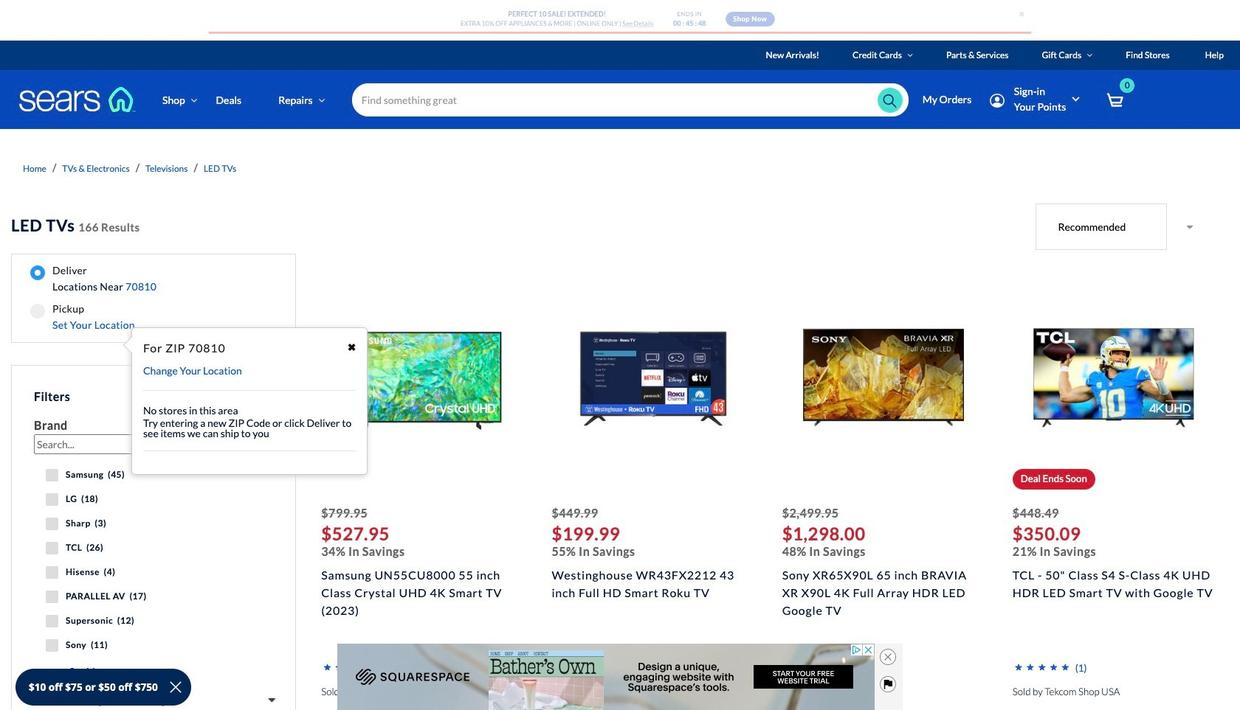 Task type: vqa. For each thing, say whether or not it's contained in the screenshot.
sears ICON
no



Task type: locate. For each thing, give the bounding box(es) containing it.
westinghouse wr43fx2212 43 inch full hd smart roku tv image
[[573, 298, 734, 458]]

0 horizontal spatial angle down image
[[191, 95, 197, 105]]

tcl - 50" class s4 s-class 4k uhd hdr led smart tv with google tv image
[[1034, 298, 1194, 458]]

samsung un55cu8000 55 inch class crystal uhd 4k smart tv (2023) image
[[342, 298, 503, 458]]

angle down image
[[191, 95, 197, 105], [318, 95, 325, 105]]

2 angle down image from the left
[[1087, 51, 1093, 60]]

1 angle down image from the left
[[908, 51, 913, 60]]

None checkbox
[[46, 494, 58, 506], [46, 567, 58, 580], [46, 616, 58, 628], [46, 494, 58, 506], [46, 567, 58, 580], [46, 616, 58, 628]]

main content
[[0, 129, 1240, 711]]

view cart image
[[1107, 93, 1124, 109]]

advertisement element
[[337, 645, 875, 711]]

None checkbox
[[46, 470, 58, 482], [46, 518, 58, 531], [46, 543, 58, 555], [46, 591, 58, 604], [46, 640, 58, 653], [46, 470, 58, 482], [46, 518, 58, 531], [46, 543, 58, 555], [46, 591, 58, 604], [46, 640, 58, 653]]

angle down image
[[908, 51, 913, 60], [1087, 51, 1093, 60]]

1 horizontal spatial angle down image
[[1087, 51, 1093, 60]]

Search... text field
[[34, 435, 190, 455]]

home image
[[18, 86, 137, 113]]

banner
[[0, 41, 1240, 151]]

1 horizontal spatial angle down image
[[318, 95, 325, 105]]

0 horizontal spatial angle down image
[[908, 51, 913, 60]]



Task type: describe. For each thing, give the bounding box(es) containing it.
1 angle down image from the left
[[191, 95, 197, 105]]

Search text field
[[352, 84, 909, 117]]

sony xr65x90l 65 inch bravia xr x90l 4k full array hdr led google tv image
[[803, 298, 964, 458]]

settings image
[[990, 94, 1004, 108]]

2 angle down image from the left
[[318, 95, 325, 105]]



